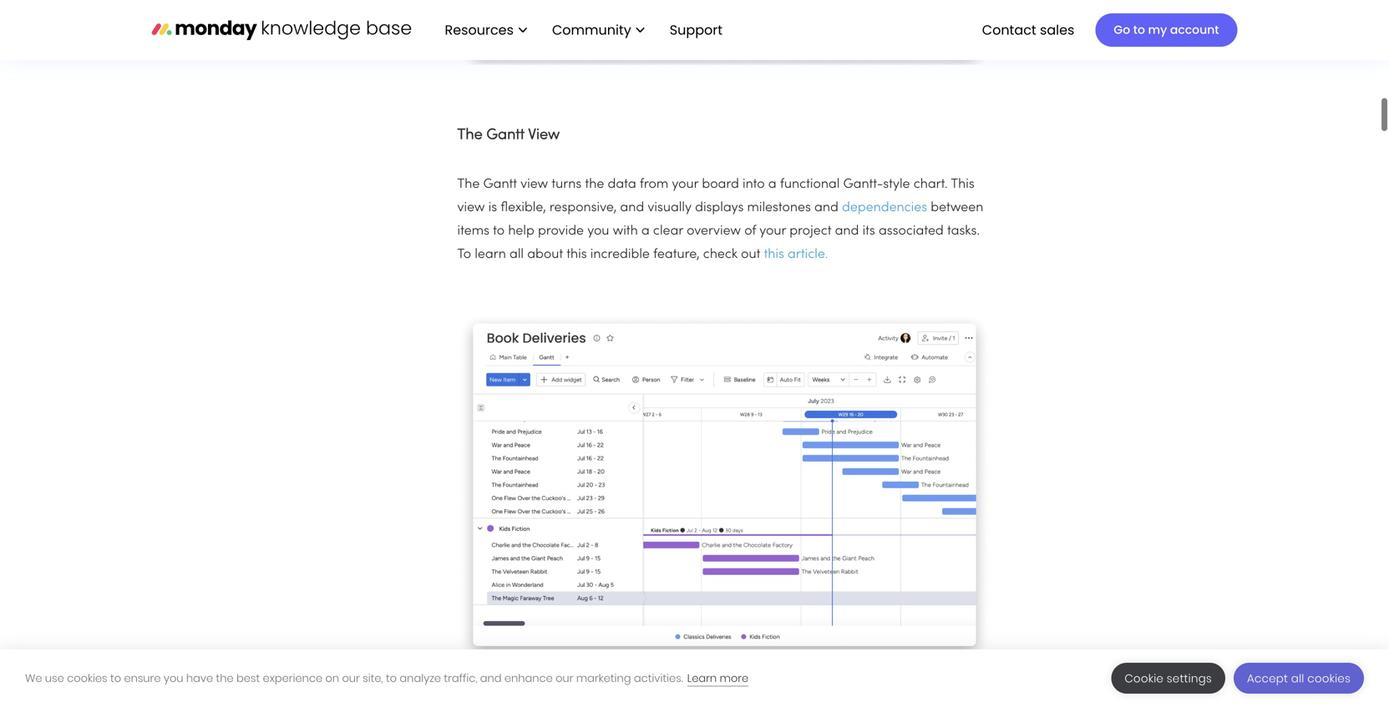Task type: describe. For each thing, give the bounding box(es) containing it.
out
[[741, 249, 761, 261]]

between items to help provide you with a clear overview of your project and its associated tasks. to learn all about this incredible feature, check out
[[458, 202, 984, 261]]

traffic,
[[444, 671, 478, 687]]

of
[[745, 225, 756, 238]]

functional
[[780, 178, 840, 191]]

on
[[326, 671, 339, 687]]

cookies for all
[[1308, 671, 1351, 687]]

contact sales
[[983, 20, 1075, 39]]

the inside the gantt view turns the data from your board into a functional gantt-style chart. this view is flexible, responsive, and visually displays milestones and
[[585, 178, 604, 191]]

to left 'ensure' at the bottom left of the page
[[110, 671, 121, 687]]

enhance
[[505, 671, 553, 687]]

items
[[458, 225, 490, 238]]

learn
[[475, 249, 506, 261]]

gantt for view
[[487, 128, 525, 142]]

with
[[613, 225, 638, 238]]

a inside the gantt view turns the data from your board into a functional gantt-style chart. this view is flexible, responsive, and visually displays milestones and
[[769, 178, 777, 191]]

data
[[608, 178, 637, 191]]

you for ensure
[[164, 671, 183, 687]]

incredible
[[591, 249, 650, 261]]

this article. link
[[764, 249, 829, 261]]

article.
[[788, 249, 829, 261]]

visually
[[648, 202, 692, 214]]

go
[[1114, 22, 1131, 38]]

cookies for use
[[67, 671, 107, 687]]

its
[[863, 225, 876, 238]]

help
[[508, 225, 535, 238]]

the gantt view turns the data from your board into a functional gantt-style chart. this view is flexible, responsive, and visually displays milestones and
[[458, 178, 975, 214]]

analyze
[[400, 671, 441, 687]]

to
[[458, 249, 471, 261]]

displays
[[695, 202, 744, 214]]

you for provide
[[588, 225, 610, 238]]

clear
[[653, 225, 684, 238]]

monday.com logo image
[[152, 12, 412, 47]]

dialog containing cookie settings
[[0, 650, 1390, 708]]

and up project
[[815, 202, 839, 214]]

associated
[[879, 225, 944, 238]]

dependencies link
[[842, 202, 928, 214]]

2 our from the left
[[556, 671, 574, 687]]

experience
[[263, 671, 323, 687]]

this inside between items to help provide you with a clear overview of your project and its associated tasks. to learn all about this incredible feature, check out
[[567, 249, 587, 261]]

is
[[489, 202, 497, 214]]

site,
[[363, 671, 383, 687]]

all inside between items to help provide you with a clear overview of your project and its associated tasks. to learn all about this incredible feature, check out
[[510, 249, 524, 261]]

contact
[[983, 20, 1037, 39]]

activities.
[[634, 671, 683, 687]]

ensure
[[124, 671, 161, 687]]

support
[[670, 20, 723, 39]]

this
[[951, 178, 975, 191]]

responsive,
[[550, 202, 617, 214]]

my
[[1149, 22, 1168, 38]]

resources link
[[437, 16, 536, 44]]

2 this from the left
[[764, 249, 785, 261]]

gantt-
[[844, 178, 884, 191]]

list containing resources
[[428, 0, 736, 60]]



Task type: locate. For each thing, give the bounding box(es) containing it.
settings
[[1167, 671, 1213, 687]]

turns
[[552, 178, 582, 191]]

your up visually
[[672, 178, 699, 191]]

to inside between items to help provide you with a clear overview of your project and its associated tasks. to learn all about this incredible feature, check out
[[493, 225, 505, 238]]

cookies inside button
[[1308, 671, 1351, 687]]

from
[[640, 178, 669, 191]]

1 vertical spatial the
[[458, 178, 480, 191]]

we
[[25, 671, 42, 687]]

cookies right use
[[67, 671, 107, 687]]

check
[[704, 249, 738, 261]]

0 horizontal spatial this
[[567, 249, 587, 261]]

and right traffic,
[[480, 671, 502, 687]]

0 horizontal spatial view
[[458, 202, 485, 214]]

all right accept
[[1292, 671, 1305, 687]]

1 vertical spatial you
[[164, 671, 183, 687]]

gantt left view
[[487, 128, 525, 142]]

gantt up is
[[483, 178, 517, 191]]

feature,
[[654, 249, 700, 261]]

you
[[588, 225, 610, 238], [164, 671, 183, 687]]

0 vertical spatial image image
[[458, 0, 992, 65]]

1 the from the top
[[458, 128, 483, 142]]

learn
[[688, 671, 717, 687]]

your inside the gantt view turns the data from your board into a functional gantt-style chart. this view is flexible, responsive, and visually displays milestones and
[[672, 178, 699, 191]]

1 horizontal spatial view
[[521, 178, 548, 191]]

sales
[[1040, 20, 1075, 39]]

your inside between items to help provide you with a clear overview of your project and its associated tasks. to learn all about this incredible feature, check out
[[760, 225, 786, 238]]

go to my account
[[1114, 22, 1220, 38]]

to inside main element
[[1134, 22, 1146, 38]]

1 vertical spatial all
[[1292, 671, 1305, 687]]

project
[[790, 225, 832, 238]]

the up the items
[[458, 178, 480, 191]]

1 cookies from the left
[[67, 671, 107, 687]]

your right of
[[760, 225, 786, 238]]

gantt for view
[[483, 178, 517, 191]]

marketing
[[577, 671, 631, 687]]

to right 'site,'
[[386, 671, 397, 687]]

have
[[186, 671, 213, 687]]

flexible,
[[501, 202, 546, 214]]

use
[[45, 671, 64, 687]]

gantt
[[487, 128, 525, 142], [483, 178, 517, 191]]

milestones
[[748, 202, 811, 214]]

the inside the gantt view turns the data from your board into a functional gantt-style chart. this view is flexible, responsive, and visually displays milestones and
[[458, 178, 480, 191]]

all down help on the top of the page
[[510, 249, 524, 261]]

0 horizontal spatial your
[[672, 178, 699, 191]]

tasks.
[[948, 225, 980, 238]]

this
[[567, 249, 587, 261], [764, 249, 785, 261]]

1 horizontal spatial you
[[588, 225, 610, 238]]

a right with
[[642, 225, 650, 238]]

1 horizontal spatial your
[[760, 225, 786, 238]]

overview
[[687, 225, 741, 238]]

account
[[1171, 22, 1220, 38]]

view
[[521, 178, 548, 191], [458, 202, 485, 214]]

you left with
[[588, 225, 610, 238]]

accept
[[1248, 671, 1289, 687]]

dialog
[[0, 650, 1390, 708]]

and left 'its'
[[835, 225, 859, 238]]

0 horizontal spatial all
[[510, 249, 524, 261]]

1 vertical spatial image image
[[458, 317, 992, 657]]

1 horizontal spatial our
[[556, 671, 574, 687]]

2 cookies from the left
[[1308, 671, 1351, 687]]

0 vertical spatial the
[[458, 128, 483, 142]]

community
[[552, 20, 632, 39]]

the gantt view
[[458, 128, 560, 142]]

1 vertical spatial a
[[642, 225, 650, 238]]

the left best
[[216, 671, 234, 687]]

board
[[702, 178, 739, 191]]

1 image image from the top
[[458, 0, 992, 65]]

the for the gantt view turns the data from your board into a functional gantt-style chart. this view is flexible, responsive, and visually displays milestones and
[[458, 178, 480, 191]]

go to my account link
[[1096, 13, 1238, 47]]

a right into
[[769, 178, 777, 191]]

accept all cookies button
[[1234, 664, 1365, 694]]

1 horizontal spatial the
[[585, 178, 604, 191]]

view
[[528, 128, 560, 142]]

our right on in the bottom of the page
[[342, 671, 360, 687]]

our right enhance
[[556, 671, 574, 687]]

your
[[672, 178, 699, 191], [760, 225, 786, 238]]

the
[[458, 128, 483, 142], [458, 178, 480, 191]]

this article.
[[764, 249, 829, 261]]

learn more link
[[688, 671, 749, 687]]

community link
[[544, 16, 653, 44]]

1 horizontal spatial all
[[1292, 671, 1305, 687]]

support link
[[662, 16, 736, 44], [670, 20, 728, 39]]

to right go
[[1134, 22, 1146, 38]]

cookie settings button
[[1112, 664, 1226, 694]]

1 horizontal spatial this
[[764, 249, 785, 261]]

all
[[510, 249, 524, 261], [1292, 671, 1305, 687]]

the for the gantt view
[[458, 128, 483, 142]]

you inside between items to help provide you with a clear overview of your project and its associated tasks. to learn all about this incredible feature, check out
[[588, 225, 610, 238]]

and
[[620, 202, 645, 214], [815, 202, 839, 214], [835, 225, 859, 238], [480, 671, 502, 687]]

2 image image from the top
[[458, 317, 992, 657]]

this down provide
[[567, 249, 587, 261]]

0 vertical spatial gantt
[[487, 128, 525, 142]]

1 our from the left
[[342, 671, 360, 687]]

accept all cookies
[[1248, 671, 1351, 687]]

0 vertical spatial all
[[510, 249, 524, 261]]

0 vertical spatial a
[[769, 178, 777, 191]]

view up 'flexible,' at the left
[[521, 178, 548, 191]]

the up responsive,
[[585, 178, 604, 191]]

all inside button
[[1292, 671, 1305, 687]]

list
[[428, 0, 736, 60]]

cookie
[[1125, 671, 1164, 687]]

our
[[342, 671, 360, 687], [556, 671, 574, 687]]

cookie settings
[[1125, 671, 1213, 687]]

0 horizontal spatial a
[[642, 225, 650, 238]]

and inside between items to help provide you with a clear overview of your project and its associated tasks. to learn all about this incredible feature, check out
[[835, 225, 859, 238]]

the
[[585, 178, 604, 191], [216, 671, 234, 687]]

gantt inside the gantt view turns the data from your board into a functional gantt-style chart. this view is flexible, responsive, and visually displays milestones and
[[483, 178, 517, 191]]

1 vertical spatial your
[[760, 225, 786, 238]]

0 horizontal spatial the
[[216, 671, 234, 687]]

0 horizontal spatial you
[[164, 671, 183, 687]]

0 vertical spatial your
[[672, 178, 699, 191]]

to
[[1134, 22, 1146, 38], [493, 225, 505, 238], [110, 671, 121, 687], [386, 671, 397, 687]]

1 horizontal spatial cookies
[[1308, 671, 1351, 687]]

0 horizontal spatial cookies
[[67, 671, 107, 687]]

we use cookies to ensure you have the best experience on our site, to analyze traffic, and enhance our marketing activities. learn more
[[25, 671, 749, 687]]

1 vertical spatial view
[[458, 202, 485, 214]]

contact sales link
[[974, 16, 1083, 44]]

view left is
[[458, 202, 485, 214]]

chart.
[[914, 178, 948, 191]]

to left help on the top of the page
[[493, 225, 505, 238]]

image image
[[458, 0, 992, 65], [458, 317, 992, 657]]

the left view
[[458, 128, 483, 142]]

about
[[528, 249, 563, 261]]

this right 'out'
[[764, 249, 785, 261]]

cookies right accept
[[1308, 671, 1351, 687]]

and up with
[[620, 202, 645, 214]]

cookies
[[67, 671, 107, 687], [1308, 671, 1351, 687]]

dependencies
[[842, 202, 928, 214]]

2 the from the top
[[458, 178, 480, 191]]

0 vertical spatial you
[[588, 225, 610, 238]]

0 vertical spatial the
[[585, 178, 604, 191]]

you left have
[[164, 671, 183, 687]]

a
[[769, 178, 777, 191], [642, 225, 650, 238]]

main element
[[428, 0, 1238, 60]]

resources
[[445, 20, 514, 39]]

provide
[[538, 225, 584, 238]]

0 horizontal spatial our
[[342, 671, 360, 687]]

1 vertical spatial gantt
[[483, 178, 517, 191]]

best
[[237, 671, 260, 687]]

0 vertical spatial view
[[521, 178, 548, 191]]

a inside between items to help provide you with a clear overview of your project and its associated tasks. to learn all about this incredible feature, check out
[[642, 225, 650, 238]]

style
[[884, 178, 911, 191]]

1 horizontal spatial a
[[769, 178, 777, 191]]

into
[[743, 178, 765, 191]]

1 vertical spatial the
[[216, 671, 234, 687]]

between
[[931, 202, 984, 214]]

more
[[720, 671, 749, 687]]

1 this from the left
[[567, 249, 587, 261]]



Task type: vqa. For each thing, say whether or not it's contained in the screenshot.
list
yes



